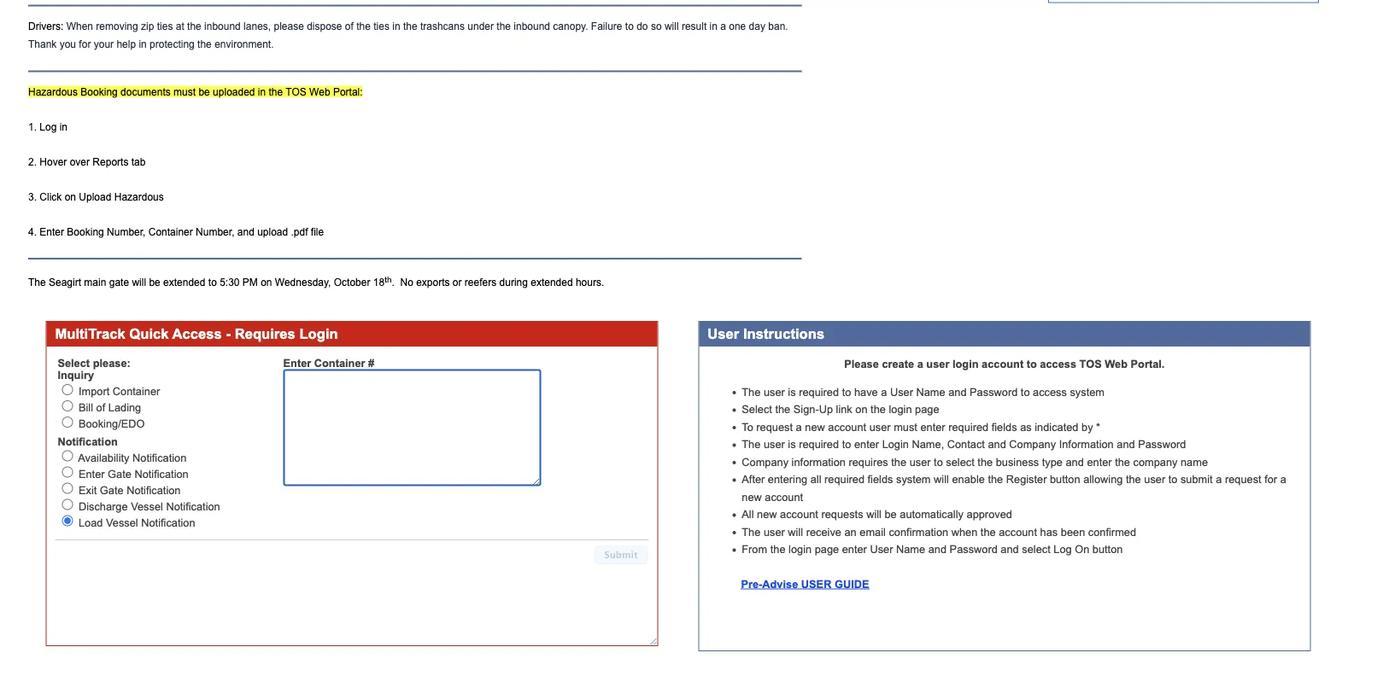 Task type: vqa. For each thing, say whether or not it's contained in the screenshot.
'be' inside the The Seagirt main gate will be extended to 5:30 PM on Wednesday, October 18 th .  No exports or reefers during extended hours.
no



Task type: describe. For each thing, give the bounding box(es) containing it.
1 horizontal spatial be
[[199, 86, 210, 98]]

required up "contact"
[[949, 421, 989, 433]]

0 vertical spatial company
[[1010, 439, 1057, 451]]

vessel for load
[[106, 517, 138, 529]]

access
[[172, 326, 222, 342]]

the seagirt main gate will be extended to 5:30 pm on wednesday, october 18 th .  no exports or reefers during extended hours.
[[28, 275, 610, 288]]

drivers:
[[28, 20, 66, 32]]

1 extended from the left
[[163, 277, 206, 288]]

hazardous booking documents must be uploaded in the tos web portal:
[[28, 86, 363, 98]]

container for enter container #
[[314, 357, 365, 369]]

1 ties from the left
[[157, 20, 173, 32]]

the left trashcans
[[403, 20, 418, 32]]

will inside when removing zip ties at the inbound lanes, please dispose of the ties in the trashcans under the inbound canopy. failure to do so will result in a one day ban. thank you for your help in protecting the environment.
[[665, 20, 679, 32]]

user up entering
[[764, 439, 785, 451]]

all
[[742, 509, 754, 521]]

been
[[1061, 526, 1086, 538]]

th
[[385, 275, 392, 284]]

name
[[1181, 456, 1209, 468]]

5:30
[[220, 277, 240, 288]]

advise
[[763, 579, 799, 591]]

upload
[[257, 226, 288, 238]]

account left has
[[999, 526, 1038, 538]]

confirmation
[[889, 526, 949, 538]]

the right the uploaded
[[269, 86, 283, 98]]

contact
[[948, 439, 985, 451]]

0 horizontal spatial system
[[897, 474, 931, 486]]

wednesday,
[[275, 277, 331, 288]]

click
[[40, 191, 62, 203]]

notification for enter gate notification
[[135, 469, 189, 481]]

in right help
[[139, 38, 147, 50]]

0 horizontal spatial must
[[174, 86, 196, 98]]

select inside select please: inquiry
[[58, 357, 90, 369]]

quick
[[129, 326, 169, 342]]

instructions
[[744, 326, 825, 342]]

exit
[[79, 485, 97, 497]]

please
[[274, 20, 304, 32]]

notification for exit gate notification
[[127, 485, 181, 497]]

0 vertical spatial user
[[708, 326, 740, 342]]

1 horizontal spatial hazardous
[[114, 191, 164, 203]]

day
[[749, 20, 766, 32]]

dispose
[[307, 20, 342, 32]]

and up "contact"
[[949, 386, 967, 398]]

the right dispose
[[357, 20, 371, 32]]

web for drivers:
[[310, 86, 330, 98]]

the inside "the seagirt main gate will be extended to 5:30 pm on wednesday, october 18 th .  no exports or reefers during extended hours."
[[28, 277, 46, 288]]

canopy.
[[553, 20, 589, 32]]

indicated
[[1035, 421, 1079, 433]]

trashcans
[[420, 20, 465, 32]]

be inside "the seagirt main gate will be extended to 5:30 pm on wednesday, october 18 th .  no exports or reefers during extended hours."
[[149, 277, 160, 288]]

by
[[1082, 421, 1094, 433]]

0 vertical spatial password
[[970, 386, 1018, 398]]

receive
[[807, 526, 842, 538]]

information
[[792, 456, 846, 468]]

4. enter booking number, container number, and upload .pdf file
[[28, 226, 324, 238]]

and up the business
[[989, 439, 1007, 451]]

3.
[[28, 191, 37, 203]]

when removing zip ties at the inbound lanes, please dispose of the ties in the trashcans under the inbound canopy. failure to do so will result in a one day ban. thank you for your help in protecting the environment.
[[28, 20, 789, 50]]

user right create on the right bottom
[[927, 358, 950, 370]]

notification for load vessel notification
[[141, 517, 195, 529]]

the right enable
[[988, 474, 1004, 486]]

0 vertical spatial select
[[947, 456, 975, 468]]

link
[[836, 404, 853, 416]]

account down the link
[[829, 421, 867, 433]]

as
[[1021, 421, 1032, 433]]

1 vertical spatial user
[[891, 386, 914, 398]]

portal:
[[333, 86, 363, 98]]

1 horizontal spatial request
[[1226, 474, 1262, 486]]

please create a user login account to access tos web portal.
[[845, 358, 1165, 370]]

1 vertical spatial of
[[96, 402, 105, 414]]

required right all
[[825, 474, 865, 486]]

1 number, from the left
[[107, 226, 146, 238]]

0 vertical spatial container
[[149, 226, 193, 238]]

enter up name,
[[921, 421, 946, 433]]

the down to
[[742, 439, 761, 451]]

enter down an
[[843, 544, 867, 556]]

the left sign-
[[776, 404, 791, 416]]

the down company
[[1127, 474, 1142, 486]]

from
[[742, 544, 768, 556]]

and down information
[[1066, 456, 1085, 468]]

notification up enter gate notification
[[133, 452, 187, 464]]

account up the "as" at the right of page
[[982, 358, 1024, 370]]

3. click on upload hazardous
[[28, 191, 164, 203]]

the user is required to have a user name and password to access system select the sign-up link on the login page to request a new account user must enter required fields as indicated by * the user is required to enter login name, contact and company information and password company information requires the user to select the business type and enter the company name after entering all required fields system will enable the register button allowing the user to submit a request for a new account all new account requests will be automatically approved the user will receive an email confirmation when the account has been confirmed from the login page enter user name and password and select log on button
[[742, 386, 1287, 556]]

user down user instructions
[[764, 386, 785, 398]]

inquiry
[[58, 370, 94, 382]]

documents
[[121, 86, 171, 98]]

log inside the user is required to have a user name and password to access system select the sign-up link on the login page to request a new account user must enter required fields as indicated by * the user is required to enter login name, contact and company information and password company information requires the user to select the business type and enter the company name after entering all required fields system will enable the register button allowing the user to submit a request for a new account all new account requests will be automatically approved the user will receive an email confirmation when the account has been confirmed from the login page enter user name and password and select log on button
[[1054, 544, 1072, 556]]

0 horizontal spatial on
[[65, 191, 76, 203]]

you
[[60, 38, 76, 50]]

have
[[855, 386, 878, 398]]

requires
[[235, 326, 296, 342]]

0 vertical spatial login
[[953, 358, 979, 370]]

18
[[373, 277, 385, 288]]

load vessel notification
[[79, 517, 195, 529]]

will left receive
[[788, 526, 804, 538]]

business
[[996, 456, 1040, 468]]

user down name,
[[910, 456, 931, 468]]

approved
[[967, 509, 1013, 521]]

will inside "the seagirt main gate will be extended to 5:30 pm on wednesday, october 18 th .  no exports or reefers during extended hours."
[[132, 277, 146, 288]]

the up to
[[742, 386, 761, 398]]

discharge
[[79, 501, 128, 513]]

requests
[[822, 509, 864, 521]]

1 inbound from the left
[[204, 20, 241, 32]]

required up up
[[799, 386, 840, 398]]

please
[[845, 358, 879, 370]]

be inside the user is required to have a user name and password to access system select the sign-up link on the login page to request a new account user must enter required fields as indicated by * the user is required to enter login name, contact and company information and password company information requires the user to select the business type and enter the company name after entering all required fields system will enable the register button allowing the user to submit a request for a new account all new account requests will be automatically approved the user will receive an email confirmation when the account has been confirmed from the login page enter user name and password and select log on button
[[885, 509, 897, 521]]

2 vertical spatial login
[[789, 544, 812, 556]]

over
[[70, 156, 90, 168]]

in right 1. on the left of page
[[60, 121, 68, 133]]

0 vertical spatial new
[[805, 421, 826, 433]]

enter for enter gate notification
[[79, 469, 105, 481]]

and down the approved
[[1001, 544, 1020, 556]]

when
[[952, 526, 978, 538]]

enter gate notification
[[79, 469, 189, 481]]

all
[[811, 474, 822, 486]]

1 vertical spatial booking
[[67, 226, 104, 238]]

failure
[[591, 20, 623, 32]]

tab
[[131, 156, 146, 168]]

pre-advise user guide link
[[741, 579, 870, 591]]

information
[[1060, 439, 1114, 451]]

1 vertical spatial name
[[897, 544, 926, 556]]

please:
[[93, 357, 131, 369]]

confirmed
[[1089, 526, 1137, 538]]

account down entering
[[765, 491, 804, 503]]

0 horizontal spatial log
[[40, 121, 57, 133]]

hover
[[40, 156, 67, 168]]

1 horizontal spatial page
[[916, 404, 940, 416]]

0 horizontal spatial hazardous
[[28, 86, 78, 98]]

result
[[682, 20, 707, 32]]

exit gate notification
[[79, 485, 181, 497]]

submit
[[1181, 474, 1214, 486]]

register
[[1007, 474, 1047, 486]]

of inside when removing zip ties at the inbound lanes, please dispose of the ties in the trashcans under the inbound canopy. failure to do so will result in a one day ban. thank you for your help in protecting the environment.
[[345, 20, 354, 32]]

1. log in
[[28, 121, 68, 133]]

has
[[1041, 526, 1058, 538]]

pre-
[[741, 579, 763, 591]]

during
[[500, 277, 528, 288]]

to
[[742, 421, 754, 433]]

user up requires
[[870, 421, 891, 433]]

2 number, from the left
[[196, 226, 235, 238]]

1 vertical spatial company
[[742, 456, 789, 468]]

the up from
[[742, 526, 761, 538]]

the up "allowing"
[[1116, 456, 1131, 468]]

enter up "allowing"
[[1088, 456, 1113, 468]]

name,
[[912, 439, 945, 451]]

gate for exit
[[100, 485, 124, 497]]

pm
[[243, 277, 258, 288]]

pre-advise user guide
[[741, 579, 870, 591]]

automatically
[[900, 509, 964, 521]]

and up company
[[1117, 439, 1136, 451]]

select inside the user is required to have a user name and password to access system select the sign-up link on the login page to request a new account user must enter required fields as indicated by * the user is required to enter login name, contact and company information and password company information requires the user to select the business type and enter the company name after entering all required fields system will enable the register button allowing the user to submit a request for a new account all new account requests will be automatically approved the user will receive an email confirmation when the account has been confirmed from the login page enter user name and password and select log on button
[[742, 404, 773, 416]]

the right under
[[497, 20, 511, 32]]

2 vertical spatial user
[[871, 544, 894, 556]]

0 vertical spatial fields
[[992, 421, 1018, 433]]

email
[[860, 526, 886, 538]]

will left enable
[[934, 474, 950, 486]]

enter container #
[[283, 357, 375, 369]]

the right requires
[[892, 456, 907, 468]]

notification inside booking/edo notification
[[58, 436, 118, 448]]

1 vertical spatial select
[[1023, 544, 1051, 556]]

in right result
[[710, 20, 718, 32]]

user down company
[[1145, 474, 1166, 486]]

select please: inquiry
[[58, 357, 131, 382]]

2. hover over reports tab
[[28, 156, 146, 168]]

the down the approved
[[981, 526, 996, 538]]

reports
[[93, 156, 129, 168]]



Task type: locate. For each thing, give the bounding box(es) containing it.
0 vertical spatial be
[[199, 86, 210, 98]]

select
[[947, 456, 975, 468], [1023, 544, 1051, 556]]

container up lading
[[113, 386, 160, 398]]

fields left the "as" at the right of page
[[992, 421, 1018, 433]]

the up enable
[[978, 456, 993, 468]]

0 horizontal spatial fields
[[868, 474, 894, 486]]

a inside when removing zip ties at the inbound lanes, please dispose of the ties in the trashcans under the inbound canopy. failure to do so will result in a one day ban. thank you for your help in protecting the environment.
[[721, 20, 726, 32]]

gripsmall diagonal se image
[[647, 635, 657, 645]]

password up company
[[1139, 439, 1187, 451]]

hazardous down tab
[[114, 191, 164, 203]]

1 vertical spatial access
[[1033, 386, 1068, 398]]

your
[[94, 38, 114, 50]]

request right submit on the bottom right
[[1226, 474, 1262, 486]]

notification for discharge vessel notification
[[166, 501, 220, 513]]

2 horizontal spatial on
[[856, 404, 868, 416]]

2 vertical spatial be
[[885, 509, 897, 521]]

1 vertical spatial hazardous
[[114, 191, 164, 203]]

1 horizontal spatial of
[[345, 20, 354, 32]]

0 horizontal spatial ties
[[157, 20, 173, 32]]

2 vertical spatial new
[[757, 509, 777, 521]]

1 horizontal spatial enter
[[79, 469, 105, 481]]

allowing
[[1084, 474, 1124, 486]]

2 vertical spatial enter
[[79, 469, 105, 481]]

company up after
[[742, 456, 789, 468]]

1 vertical spatial page
[[815, 544, 840, 556]]

.pdf
[[291, 226, 308, 238]]

the right protecting
[[198, 38, 212, 50]]

user
[[708, 326, 740, 342], [891, 386, 914, 398], [871, 544, 894, 556]]

0 vertical spatial web
[[310, 86, 330, 98]]

and down confirmation
[[929, 544, 947, 556]]

user
[[802, 579, 832, 591]]

0 horizontal spatial login
[[789, 544, 812, 556]]

1 horizontal spatial tos
[[1080, 358, 1102, 370]]

login up enter container #
[[300, 326, 338, 342]]

on inside "the seagirt main gate will be extended to 5:30 pm on wednesday, october 18 th .  no exports or reefers during extended hours."
[[261, 277, 272, 288]]

submit
[[605, 550, 638, 561]]

0 vertical spatial enter
[[40, 226, 64, 238]]

on
[[65, 191, 76, 203], [261, 277, 272, 288], [856, 404, 868, 416]]

portal.
[[1131, 358, 1165, 370]]

name down confirmation
[[897, 544, 926, 556]]

None radio
[[62, 384, 73, 396], [62, 401, 73, 412], [62, 417, 73, 428], [62, 467, 73, 478], [62, 500, 73, 511], [62, 516, 73, 527], [62, 384, 73, 396], [62, 401, 73, 412], [62, 417, 73, 428], [62, 467, 73, 478], [62, 500, 73, 511], [62, 516, 73, 527]]

new down sign-
[[805, 421, 826, 433]]

user down the email
[[871, 544, 894, 556]]

4.
[[28, 226, 37, 238]]

ties
[[157, 20, 173, 32], [374, 20, 390, 32]]

0 horizontal spatial for
[[79, 38, 91, 50]]

ties left at
[[157, 20, 173, 32]]

password down when
[[950, 544, 998, 556]]

the down have
[[871, 404, 886, 416]]

will right so
[[665, 20, 679, 32]]

account up receive
[[781, 509, 819, 521]]

gate up discharge
[[100, 485, 124, 497]]

1 horizontal spatial inbound
[[514, 20, 551, 32]]

the right at
[[187, 20, 202, 32]]

0 horizontal spatial company
[[742, 456, 789, 468]]

load
[[79, 517, 103, 529]]

1 vertical spatial tos
[[1080, 358, 1102, 370]]

0 vertical spatial request
[[757, 421, 793, 433]]

0 vertical spatial name
[[917, 386, 946, 398]]

0 vertical spatial vessel
[[131, 501, 163, 513]]

access inside the user is required to have a user name and password to access system select the sign-up link on the login page to request a new account user must enter required fields as indicated by * the user is required to enter login name, contact and company information and password company information requires the user to select the business type and enter the company name after entering all required fields system will enable the register button allowing the user to submit a request for a new account all new account requests will be automatically approved the user will receive an email confirmation when the account has been confirmed from the login page enter user name and password and select log on button
[[1033, 386, 1068, 398]]

enter for enter container #
[[283, 357, 311, 369]]

2 extended from the left
[[531, 277, 573, 288]]

will right "gate" on the left top of the page
[[132, 277, 146, 288]]

vessel down discharge
[[106, 517, 138, 529]]

1 vertical spatial enter
[[283, 357, 311, 369]]

enter up requires
[[855, 439, 880, 451]]

is up information
[[788, 439, 796, 451]]

1 vertical spatial password
[[1139, 439, 1187, 451]]

on inside the user is required to have a user name and password to access system select the sign-up link on the login page to request a new account user must enter required fields as indicated by * the user is required to enter login name, contact and company information and password company information requires the user to select the business type and enter the company name after entering all required fields system will enable the register button allowing the user to submit a request for a new account all new account requests will be automatically approved the user will receive an email confirmation when the account has been confirmed from the login page enter user name and password and select log on button
[[856, 404, 868, 416]]

will up the email
[[867, 509, 882, 521]]

1 vertical spatial login
[[883, 439, 909, 451]]

0 horizontal spatial button
[[1051, 474, 1081, 486]]

web for user instructions
[[1105, 358, 1128, 370]]

0 vertical spatial access
[[1041, 358, 1077, 370]]

inbound left canopy.
[[514, 20, 551, 32]]

on right pm in the left of the page
[[261, 277, 272, 288]]

log left on
[[1054, 544, 1072, 556]]

0 horizontal spatial be
[[149, 277, 160, 288]]

0 vertical spatial booking
[[81, 86, 118, 98]]

in left trashcans
[[393, 20, 401, 32]]

be
[[199, 86, 210, 98], [149, 277, 160, 288], [885, 509, 897, 521]]

company down the "as" at the right of page
[[1010, 439, 1057, 451]]

ban.
[[769, 20, 789, 32]]

None text field
[[283, 370, 542, 487]]

2 vertical spatial on
[[856, 404, 868, 416]]

2 inbound from the left
[[514, 20, 551, 32]]

2 horizontal spatial enter
[[283, 357, 311, 369]]

create
[[882, 358, 915, 370]]

lanes,
[[244, 20, 271, 32]]

1 vertical spatial is
[[788, 439, 796, 451]]

0 vertical spatial system
[[1071, 386, 1105, 398]]

login down receive
[[789, 544, 812, 556]]

1 horizontal spatial select
[[1023, 544, 1051, 556]]

1 horizontal spatial fields
[[992, 421, 1018, 433]]

select
[[58, 357, 90, 369], [742, 404, 773, 416]]

0 vertical spatial on
[[65, 191, 76, 203]]

booking
[[81, 86, 118, 98], [67, 226, 104, 238]]

bill of lading
[[79, 402, 141, 414]]

tos for drivers:
[[286, 86, 307, 98]]

booking down upload
[[67, 226, 104, 238]]

request right to
[[757, 421, 793, 433]]

vessel for discharge
[[131, 501, 163, 513]]

web left portal.
[[1105, 358, 1128, 370]]

company
[[1134, 456, 1178, 468]]

1 horizontal spatial system
[[1071, 386, 1105, 398]]

1 vertical spatial container
[[314, 357, 365, 369]]

a
[[721, 20, 726, 32], [918, 358, 924, 370], [881, 386, 888, 398], [796, 421, 802, 433], [1217, 474, 1223, 486], [1281, 474, 1287, 486]]

under
[[468, 20, 494, 32]]

1 vertical spatial on
[[261, 277, 272, 288]]

must
[[174, 86, 196, 98], [894, 421, 918, 433]]

0 horizontal spatial tos
[[286, 86, 307, 98]]

reefers
[[465, 277, 497, 288]]

0 vertical spatial is
[[788, 386, 796, 398]]

notification up discharge vessel notification
[[127, 485, 181, 497]]

multitrack quick access - requires login
[[55, 326, 338, 342]]

1 vertical spatial for
[[1265, 474, 1278, 486]]

for inside when removing zip ties at the inbound lanes, please dispose of the ties in the trashcans under the inbound canopy. failure to do so will result in a one day ban. thank you for your help in protecting the environment.
[[79, 38, 91, 50]]

system
[[1071, 386, 1105, 398], [897, 474, 931, 486]]

2 ties from the left
[[374, 20, 390, 32]]

1 vertical spatial select
[[742, 404, 773, 416]]

notification down availability notification
[[135, 469, 189, 481]]

the
[[187, 20, 202, 32], [357, 20, 371, 32], [403, 20, 418, 32], [497, 20, 511, 32], [198, 38, 212, 50], [269, 86, 283, 98], [776, 404, 791, 416], [871, 404, 886, 416], [892, 456, 907, 468], [978, 456, 993, 468], [1116, 456, 1131, 468], [988, 474, 1004, 486], [1127, 474, 1142, 486], [981, 526, 996, 538], [771, 544, 786, 556]]

1 vertical spatial vessel
[[106, 517, 138, 529]]

1 vertical spatial log
[[1054, 544, 1072, 556]]

notification up availability
[[58, 436, 118, 448]]

no
[[400, 277, 414, 288]]

after
[[742, 474, 765, 486]]

0 horizontal spatial number,
[[107, 226, 146, 238]]

0 horizontal spatial enter
[[40, 226, 64, 238]]

thank
[[28, 38, 57, 50]]

0 horizontal spatial inbound
[[204, 20, 241, 32]]

number, down 3. click on upload hazardous
[[107, 226, 146, 238]]

2 vertical spatial password
[[950, 544, 998, 556]]

requires
[[849, 456, 889, 468]]

booking/edo notification
[[58, 418, 145, 448]]

tos for user instructions
[[1080, 358, 1102, 370]]

1 horizontal spatial for
[[1265, 474, 1278, 486]]

availability notification
[[78, 452, 187, 464]]

1 is from the top
[[788, 386, 796, 398]]

of right dispose
[[345, 20, 354, 32]]

1 horizontal spatial extended
[[531, 277, 573, 288]]

sign-
[[794, 404, 819, 416]]

hours.
[[576, 277, 605, 288]]

an
[[845, 526, 857, 538]]

container left #
[[314, 357, 365, 369]]

in right the uploaded
[[258, 86, 266, 98]]

be up the email
[[885, 509, 897, 521]]

new
[[805, 421, 826, 433], [742, 491, 762, 503], [757, 509, 777, 521]]

and
[[237, 226, 255, 238], [949, 386, 967, 398], [989, 439, 1007, 451], [1117, 439, 1136, 451], [1066, 456, 1085, 468], [929, 544, 947, 556], [1001, 544, 1020, 556]]

extended
[[163, 277, 206, 288], [531, 277, 573, 288]]

user instructions
[[708, 326, 825, 342]]

must inside the user is required to have a user name and password to access system select the sign-up link on the login page to request a new account user must enter required fields as indicated by * the user is required to enter login name, contact and company information and password company information requires the user to select the business type and enter the company name after entering all required fields system will enable the register button allowing the user to submit a request for a new account all new account requests will be automatically approved the user will receive an email confirmation when the account has been confirmed from the login page enter user name and password and select log on button
[[894, 421, 918, 433]]

1 horizontal spatial number,
[[196, 226, 235, 238]]

at
[[176, 20, 184, 32]]

file
[[311, 226, 324, 238]]

notification
[[58, 436, 118, 448], [133, 452, 187, 464], [135, 469, 189, 481], [127, 485, 181, 497], [166, 501, 220, 513], [141, 517, 195, 529]]

vessel up load vessel notification
[[131, 501, 163, 513]]

0 horizontal spatial request
[[757, 421, 793, 433]]

notification up load vessel notification
[[166, 501, 220, 513]]

0 vertical spatial button
[[1051, 474, 1081, 486]]

import
[[79, 386, 110, 398]]

select up 'inquiry'
[[58, 357, 90, 369]]

1 vertical spatial request
[[1226, 474, 1262, 486]]

0 vertical spatial page
[[916, 404, 940, 416]]

log
[[40, 121, 57, 133], [1054, 544, 1072, 556]]

1 vertical spatial gate
[[100, 485, 124, 497]]

select down "contact"
[[947, 456, 975, 468]]

1 horizontal spatial must
[[894, 421, 918, 433]]

lading
[[108, 402, 141, 414]]

main
[[84, 277, 106, 288]]

hazardous up 1. log in
[[28, 86, 78, 98]]

0 vertical spatial must
[[174, 86, 196, 98]]

number, up 5:30
[[196, 226, 235, 238]]

1 vertical spatial login
[[889, 404, 913, 416]]

inbound up environment.
[[204, 20, 241, 32]]

1 vertical spatial must
[[894, 421, 918, 433]]

the left seagirt at the top of page
[[28, 277, 46, 288]]

tos left portal:
[[286, 86, 307, 98]]

select down has
[[1023, 544, 1051, 556]]

upload
[[79, 191, 111, 203]]

2 is from the top
[[788, 439, 796, 451]]

1 vertical spatial new
[[742, 491, 762, 503]]

enter down requires
[[283, 357, 311, 369]]

so
[[651, 20, 662, 32]]

the right from
[[771, 544, 786, 556]]

0 vertical spatial gate
[[108, 469, 132, 481]]

2 horizontal spatial login
[[953, 358, 979, 370]]

enter up exit
[[79, 469, 105, 481]]

1 horizontal spatial log
[[1054, 544, 1072, 556]]

fields
[[992, 421, 1018, 433], [868, 474, 894, 486]]

user left the "instructions"
[[708, 326, 740, 342]]

and left upload
[[237, 226, 255, 238]]

1 horizontal spatial company
[[1010, 439, 1057, 451]]

enable
[[953, 474, 985, 486]]

name
[[917, 386, 946, 398], [897, 544, 926, 556]]

page
[[916, 404, 940, 416], [815, 544, 840, 556]]

container for import container
[[113, 386, 160, 398]]

enter right 4.
[[40, 226, 64, 238]]

page down receive
[[815, 544, 840, 556]]

up
[[819, 404, 833, 416]]

0 horizontal spatial select
[[58, 357, 90, 369]]

request
[[757, 421, 793, 433], [1226, 474, 1262, 486]]

required up information
[[799, 439, 840, 451]]

on
[[1075, 544, 1090, 556]]

2 vertical spatial container
[[113, 386, 160, 398]]

new right all
[[757, 509, 777, 521]]

gate up exit gate notification
[[108, 469, 132, 481]]

1.
[[28, 121, 37, 133]]

user up from
[[764, 526, 785, 538]]

container
[[149, 226, 193, 238], [314, 357, 365, 369], [113, 386, 160, 398]]

for right submit on the bottom right
[[1265, 474, 1278, 486]]

login right create on the right bottom
[[953, 358, 979, 370]]

to inside "the seagirt main gate will be extended to 5:30 pm on wednesday, october 18 th .  no exports or reefers during extended hours."
[[208, 277, 217, 288]]

for
[[79, 38, 91, 50], [1265, 474, 1278, 486]]

help
[[117, 38, 136, 50]]

1 vertical spatial web
[[1105, 358, 1128, 370]]

system up by
[[1071, 386, 1105, 398]]

0 horizontal spatial of
[[96, 402, 105, 414]]

1 horizontal spatial login
[[889, 404, 913, 416]]

0 vertical spatial for
[[79, 38, 91, 50]]

0 vertical spatial select
[[58, 357, 90, 369]]

on right the link
[[856, 404, 868, 416]]

log right 1. on the left of page
[[40, 121, 57, 133]]

1 vertical spatial fields
[[868, 474, 894, 486]]

1 vertical spatial system
[[897, 474, 931, 486]]

of right bill
[[96, 402, 105, 414]]

web
[[310, 86, 330, 98], [1105, 358, 1128, 370]]

notification down discharge vessel notification
[[141, 517, 195, 529]]

1 vertical spatial button
[[1093, 544, 1124, 556]]

extended left 5:30
[[163, 277, 206, 288]]

-
[[226, 326, 231, 342]]

password
[[970, 386, 1018, 398], [1139, 439, 1187, 451], [950, 544, 998, 556]]

to inside when removing zip ties at the inbound lanes, please dispose of the ties in the trashcans under the inbound canopy. failure to do so will result in a one day ban. thank you for your help in protecting the environment.
[[626, 20, 634, 32]]

must right documents
[[174, 86, 196, 98]]

0 horizontal spatial login
[[300, 326, 338, 342]]

october
[[334, 277, 371, 288]]

None radio
[[62, 451, 73, 462], [62, 484, 73, 495], [62, 451, 73, 462], [62, 484, 73, 495]]

exports
[[416, 277, 450, 288]]

is up sign-
[[788, 386, 796, 398]]

gate for enter
[[108, 469, 132, 481]]

extended left hours.
[[531, 277, 573, 288]]

booking/edo
[[79, 418, 145, 430]]

seagirt
[[49, 277, 81, 288]]

to
[[626, 20, 634, 32], [208, 277, 217, 288], [1027, 358, 1038, 370], [843, 386, 852, 398], [1021, 386, 1030, 398], [843, 439, 852, 451], [934, 456, 944, 468], [1169, 474, 1178, 486]]

login inside the user is required to have a user name and password to access system select the sign-up link on the login page to request a new account user must enter required fields as indicated by * the user is required to enter login name, contact and company information and password company information requires the user to select the business type and enter the company name after entering all required fields system will enable the register button allowing the user to submit a request for a new account all new account requests will be automatically approved the user will receive an email confirmation when the account has been confirmed from the login page enter user name and password and select log on button
[[883, 439, 909, 451]]

0 horizontal spatial web
[[310, 86, 330, 98]]

1 horizontal spatial button
[[1093, 544, 1124, 556]]

for inside the user is required to have a user name and password to access system select the sign-up link on the login page to request a new account user must enter required fields as indicated by * the user is required to enter login name, contact and company information and password company information requires the user to select the business type and enter the company name after entering all required fields system will enable the register button allowing the user to submit a request for a new account all new account requests will be automatically approved the user will receive an email confirmation when the account has been confirmed from the login page enter user name and password and select log on button
[[1265, 474, 1278, 486]]

0 horizontal spatial extended
[[163, 277, 206, 288]]

select up to
[[742, 404, 773, 416]]



